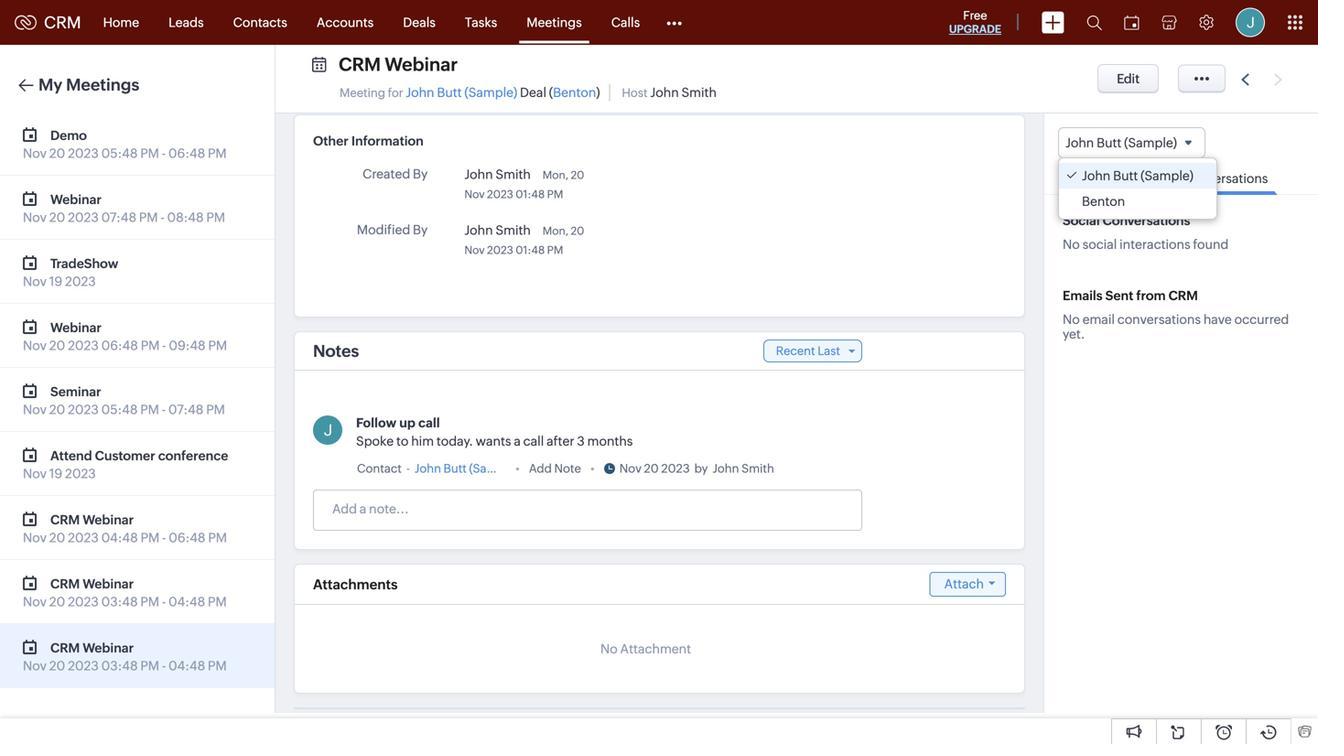 Task type: describe. For each thing, give the bounding box(es) containing it.
john butt (sample) for tree on the top right of page containing john butt (sample)
[[1082, 169, 1194, 183]]

19 inside attend customer conference nov 19 2023
[[49, 466, 62, 481]]

john smith for created by
[[464, 167, 531, 182]]

webinar nov 20 2023 06:48 pm - 09:48 pm
[[23, 320, 227, 353]]

logo image
[[15, 15, 37, 30]]

- inside seminar nov 20 2023 05:48 pm - 07:48 pm
[[162, 402, 166, 417]]

emails
[[1063, 289, 1103, 303]]

20 inside the demo nov 20 2023 05:48 pm - 06:48 pm
[[49, 146, 65, 161]]

2023 inside the demo nov 20 2023 05:48 pm - 06:48 pm
[[68, 146, 99, 161]]

- inside the demo nov 20 2023 05:48 pm - 06:48 pm
[[162, 146, 166, 161]]

profile element
[[1225, 0, 1276, 44]]

20 inside webinar nov 20 2023 07:48 pm - 08:48 pm
[[49, 210, 65, 225]]

note
[[554, 462, 581, 476]]

20 inside crm webinar nov 20 2023 04:48 pm - 06:48 pm
[[49, 531, 65, 545]]

20 inside seminar nov 20 2023 05:48 pm - 07:48 pm
[[49, 402, 65, 417]]

calls
[[611, 15, 640, 30]]

1 vertical spatial john butt (sample) link
[[415, 460, 518, 478]]

a
[[514, 434, 521, 449]]

john right by
[[713, 462, 739, 476]]

attend
[[50, 449, 92, 463]]

home
[[103, 15, 139, 30]]

tasks link
[[450, 0, 512, 44]]

nov inside the demo nov 20 2023 05:48 pm - 06:48 pm
[[23, 146, 47, 161]]

home link
[[88, 0, 154, 44]]

social
[[1083, 237, 1117, 252]]

social
[[1063, 214, 1100, 228]]

08:48
[[167, 210, 204, 225]]

meeting for john butt (sample) deal ( benton )
[[340, 85, 600, 100]]

- inside crm webinar nov 20 2023 04:48 pm - 06:48 pm
[[162, 531, 166, 545]]

meetings inside meetings link
[[527, 15, 582, 30]]

2 vertical spatial no
[[601, 642, 618, 656]]

john inside tree
[[1082, 169, 1111, 183]]

no inside social conversations no social interactions found
[[1063, 237, 1080, 252]]

attach link
[[930, 572, 1006, 597]]

benton inside tree
[[1082, 194, 1125, 209]]

tasks
[[465, 15, 497, 30]]

timeline link
[[1100, 159, 1169, 194]]

other
[[313, 134, 349, 148]]

host john smith
[[622, 85, 717, 100]]

create menu image
[[1042, 11, 1065, 33]]

contacts
[[233, 15, 287, 30]]

1 vertical spatial 04:48
[[169, 595, 205, 609]]

leads link
[[154, 0, 218, 44]]

crm webinar
[[339, 54, 458, 75]]

seminar
[[50, 385, 101, 399]]

0 vertical spatial benton
[[553, 85, 596, 100]]

add
[[529, 462, 552, 476]]

free upgrade
[[949, 9, 1002, 35]]

conversations link
[[1174, 159, 1278, 195]]

demo nov 20 2023 05:48 pm - 06:48 pm
[[23, 128, 227, 161]]

crm inside crm webinar nov 20 2023 04:48 pm - 06:48 pm
[[50, 513, 80, 527]]

by for created by
[[413, 167, 428, 181]]

crm link
[[15, 13, 81, 32]]

demo
[[50, 128, 87, 143]]

3
[[577, 434, 585, 449]]

attachments
[[313, 577, 398, 593]]

for
[[388, 86, 403, 100]]

john inside field
[[1066, 136, 1094, 150]]

by john smith
[[695, 462, 774, 476]]

webinar inside crm webinar nov 20 2023 04:48 pm - 06:48 pm
[[83, 513, 134, 527]]

other information
[[313, 134, 424, 148]]

upgrade
[[949, 23, 1002, 35]]

06:48 inside webinar nov 20 2023 06:48 pm - 09:48 pm
[[101, 338, 138, 353]]

deals
[[403, 15, 436, 30]]

john down meeting for john butt (sample) deal ( benton )
[[464, 167, 493, 182]]

spoke
[[356, 434, 394, 449]]

add note link
[[529, 460, 581, 478]]

Other Modules field
[[655, 8, 694, 37]]

accounts
[[317, 15, 374, 30]]

sent
[[1106, 289, 1134, 303]]

benton link
[[553, 85, 596, 100]]

07:48 inside webinar nov 20 2023 07:48 pm - 08:48 pm
[[101, 210, 136, 225]]

2 • from the left
[[590, 462, 595, 476]]

2023 inside webinar nov 20 2023 07:48 pm - 08:48 pm
[[68, 210, 99, 225]]

host
[[622, 86, 648, 100]]

contact - john butt (sample) • add note •
[[357, 462, 595, 476]]

tree containing john butt (sample)
[[1059, 159, 1217, 219]]

no attachment
[[601, 642, 691, 656]]

by for modified by
[[413, 222, 428, 237]]

free
[[963, 9, 988, 22]]

19 inside tradeshow nov 19 2023
[[49, 274, 62, 289]]

butt right for
[[437, 85, 462, 100]]

conversations
[[1118, 312, 1201, 327]]

09:48
[[169, 338, 206, 353]]

last
[[818, 344, 841, 358]]

follow
[[356, 416, 397, 430]]

john right host
[[650, 85, 679, 100]]

John Butt (Sample) field
[[1058, 127, 1206, 159]]

attach
[[944, 577, 984, 591]]

social conversations no social interactions found
[[1063, 214, 1229, 252]]

06:48 inside crm webinar nov 20 2023 04:48 pm - 06:48 pm
[[169, 531, 206, 545]]

info
[[1063, 171, 1086, 186]]

nov inside attend customer conference nov 19 2023
[[23, 466, 47, 481]]

him
[[411, 434, 434, 449]]

created by
[[363, 167, 428, 181]]

seminar nov 20 2023 05:48 pm - 07:48 pm
[[23, 385, 225, 417]]

modified
[[357, 222, 410, 237]]

meeting
[[340, 86, 385, 100]]

1 03:48 from the top
[[101, 595, 138, 609]]

timeline
[[1109, 171, 1160, 186]]

contact
[[357, 462, 402, 476]]

contacts link
[[218, 0, 302, 44]]

0 horizontal spatial meetings
[[66, 76, 139, 94]]

calendar image
[[1124, 15, 1140, 30]]

follow up call spoke to him today. wants a call after 3 months
[[356, 416, 633, 449]]



Task type: vqa. For each thing, say whether or not it's contained in the screenshot.
The '10 Records Per Page' field
no



Task type: locate. For each thing, give the bounding box(es) containing it.
butt up timeline link
[[1097, 136, 1122, 150]]

benton up social
[[1082, 194, 1125, 209]]

2023 inside webinar nov 20 2023 06:48 pm - 09:48 pm
[[68, 338, 99, 353]]

2 by from the top
[[413, 222, 428, 237]]

01:48
[[516, 188, 545, 201], [516, 244, 545, 256]]

1 vertical spatial 01:48
[[516, 244, 545, 256]]

customer
[[95, 449, 155, 463]]

0 vertical spatial mon, 20 nov 2023 01:48 pm
[[464, 169, 585, 201]]

1 horizontal spatial •
[[590, 462, 595, 476]]

accounts link
[[302, 0, 388, 44]]

emails sent from crm no email conversations have occurred yet.
[[1063, 289, 1289, 342]]

1 vertical spatial mon,
[[543, 225, 569, 237]]

wants
[[476, 434, 511, 449]]

0 horizontal spatial benton
[[553, 85, 596, 100]]

2 19 from the top
[[49, 466, 62, 481]]

nov inside crm webinar nov 20 2023 04:48 pm - 06:48 pm
[[23, 531, 47, 545]]

1 crm webinar nov 20 2023 03:48 pm - 04:48 pm from the top
[[23, 577, 227, 609]]

0 vertical spatial conversations
[[1183, 171, 1268, 186]]

webinar inside webinar nov 20 2023 07:48 pm - 08:48 pm
[[50, 192, 102, 207]]

0 vertical spatial by
[[413, 167, 428, 181]]

06:48 down conference
[[169, 531, 206, 545]]

2 01:48 from the top
[[516, 244, 545, 256]]

butt
[[437, 85, 462, 100], [1097, 136, 1122, 150], [1113, 169, 1138, 183], [444, 462, 467, 476]]

attend customer conference nov 19 2023
[[23, 449, 228, 481]]

up
[[399, 416, 416, 430]]

tradeshow nov 19 2023
[[23, 256, 118, 289]]

05:48 up webinar nov 20 2023 07:48 pm - 08:48 pm
[[101, 146, 138, 161]]

1 vertical spatial 06:48
[[101, 338, 138, 353]]

after
[[547, 434, 575, 449]]

by right modified
[[413, 222, 428, 237]]

0 vertical spatial 04:48
[[101, 531, 138, 545]]

john right for
[[406, 85, 434, 100]]

nov inside webinar nov 20 2023 07:48 pm - 08:48 pm
[[23, 210, 47, 225]]

None button
[[1098, 64, 1159, 93]]

nov inside seminar nov 20 2023 05:48 pm - 07:48 pm
[[23, 402, 47, 417]]

19 down the tradeshow
[[49, 274, 62, 289]]

19
[[49, 274, 62, 289], [49, 466, 62, 481]]

today.
[[437, 434, 473, 449]]

john butt (sample) inside tree
[[1082, 169, 1194, 183]]

2023 inside attend customer conference nov 19 2023
[[65, 466, 96, 481]]

1 john smith from the top
[[464, 167, 531, 182]]

john up social
[[1082, 169, 1111, 183]]

john butt (sample) inside field
[[1066, 136, 1177, 150]]

06:48 inside the demo nov 20 2023 05:48 pm - 06:48 pm
[[168, 146, 205, 161]]

have
[[1204, 312, 1232, 327]]

recent last
[[776, 344, 841, 358]]

•
[[515, 462, 520, 476], [590, 462, 595, 476]]

john butt (sample) down john butt (sample) field
[[1082, 169, 1194, 183]]

05:48 for demo
[[101, 146, 138, 161]]

conversations inside social conversations no social interactions found
[[1103, 214, 1191, 228]]

0 vertical spatial 05:48
[[101, 146, 138, 161]]

(sample) down john butt (sample) field
[[1141, 169, 1194, 183]]

john butt (sample)
[[1066, 136, 1177, 150], [1082, 169, 1194, 183]]

1 vertical spatial john butt (sample)
[[1082, 169, 1194, 183]]

0 vertical spatial john butt (sample)
[[1066, 136, 1177, 150]]

1 mon, from the top
[[543, 169, 569, 181]]

crm webinar nov 20 2023 04:48 pm - 06:48 pm
[[23, 513, 227, 545]]

1 vertical spatial meetings
[[66, 76, 139, 94]]

1 horizontal spatial benton
[[1082, 194, 1125, 209]]

mon, for created by
[[543, 169, 569, 181]]

conversations up found
[[1183, 171, 1268, 186]]

06:48 up seminar nov 20 2023 05:48 pm - 07:48 pm
[[101, 338, 138, 353]]

attachment
[[620, 642, 691, 656]]

john butt (sample) up timeline link
[[1066, 136, 1177, 150]]

webinar nov 20 2023 07:48 pm - 08:48 pm
[[23, 192, 225, 225]]

19 down attend
[[49, 466, 62, 481]]

0 horizontal spatial 07:48
[[101, 210, 136, 225]]

1 vertical spatial crm webinar nov 20 2023 03:48 pm - 04:48 pm
[[23, 641, 227, 673]]

john smith for modified by
[[464, 223, 531, 238]]

interactions
[[1120, 237, 1191, 252]]

john butt (sample) link right for
[[406, 85, 517, 100]]

meetings link
[[512, 0, 597, 44]]

mon, 20 nov 2023 01:48 pm for created by
[[464, 169, 585, 201]]

john right modified by
[[464, 223, 493, 238]]

1 19 from the top
[[49, 274, 62, 289]]

1 vertical spatial 07:48
[[168, 402, 204, 417]]

1 vertical spatial mon, 20 nov 2023 01:48 pm
[[464, 225, 585, 256]]

20 inside webinar nov 20 2023 06:48 pm - 09:48 pm
[[49, 338, 65, 353]]

notes
[[313, 342, 359, 361]]

(sample) inside field
[[1124, 136, 1177, 150]]

webinar
[[385, 54, 458, 75], [50, 192, 102, 207], [50, 320, 102, 335], [83, 513, 134, 527], [83, 577, 134, 591], [83, 641, 134, 656]]

05:48 inside seminar nov 20 2023 05:48 pm - 07:48 pm
[[101, 402, 138, 417]]

crm inside emails sent from crm no email conversations have occurred yet.
[[1169, 289, 1198, 303]]

01:48 for created by
[[516, 188, 545, 201]]

(sample) up timeline link
[[1124, 136, 1177, 150]]

deals link
[[388, 0, 450, 44]]

)
[[596, 85, 600, 100]]

nov inside tradeshow nov 19 2023
[[23, 274, 47, 289]]

modified by
[[357, 222, 428, 237]]

(
[[549, 85, 553, 100]]

no left attachment
[[601, 642, 618, 656]]

pm
[[140, 146, 159, 161], [208, 146, 227, 161], [547, 188, 563, 201], [139, 210, 158, 225], [206, 210, 225, 225], [547, 244, 563, 256], [141, 338, 160, 353], [208, 338, 227, 353], [140, 402, 159, 417], [206, 402, 225, 417], [141, 531, 160, 545], [208, 531, 227, 545], [140, 595, 159, 609], [208, 595, 227, 609], [140, 659, 159, 673], [208, 659, 227, 673]]

no
[[1063, 237, 1080, 252], [1063, 312, 1080, 327], [601, 642, 618, 656]]

0 vertical spatial mon,
[[543, 169, 569, 181]]

meetings right my
[[66, 76, 139, 94]]

search image
[[1087, 15, 1102, 30]]

occurred
[[1235, 312, 1289, 327]]

1 05:48 from the top
[[101, 146, 138, 161]]

2 vertical spatial 04:48
[[169, 659, 205, 673]]

calls link
[[597, 0, 655, 44]]

conversations up interactions
[[1103, 214, 1191, 228]]

05:48 for seminar
[[101, 402, 138, 417]]

1 vertical spatial call
[[523, 434, 544, 449]]

(sample) down wants
[[469, 462, 518, 476]]

mon, for modified by
[[543, 225, 569, 237]]

information
[[351, 134, 424, 148]]

john down him
[[415, 462, 441, 476]]

to
[[396, 434, 409, 449]]

from
[[1137, 289, 1166, 303]]

created
[[363, 167, 410, 181]]

2 crm webinar nov 20 2023 03:48 pm - 04:48 pm from the top
[[23, 641, 227, 673]]

-
[[162, 146, 166, 161], [161, 210, 165, 225], [162, 338, 166, 353], [162, 402, 166, 417], [406, 462, 410, 476], [162, 531, 166, 545], [162, 595, 166, 609], [162, 659, 166, 673]]

butt inside field
[[1097, 136, 1122, 150]]

1 vertical spatial benton
[[1082, 194, 1125, 209]]

nov
[[23, 146, 47, 161], [464, 188, 485, 201], [23, 210, 47, 225], [464, 244, 485, 256], [23, 274, 47, 289], [23, 338, 47, 353], [23, 402, 47, 417], [620, 462, 642, 476], [23, 466, 47, 481], [23, 531, 47, 545], [23, 595, 47, 609], [23, 659, 47, 673]]

20
[[49, 146, 65, 161], [571, 169, 585, 181], [49, 210, 65, 225], [571, 225, 585, 237], [49, 338, 65, 353], [49, 402, 65, 417], [644, 462, 659, 476], [49, 531, 65, 545], [49, 595, 65, 609], [49, 659, 65, 673]]

no down emails
[[1063, 312, 1080, 327]]

by
[[413, 167, 428, 181], [413, 222, 428, 237]]

1 horizontal spatial call
[[523, 434, 544, 449]]

yet.
[[1063, 327, 1085, 342]]

deal
[[520, 85, 547, 100]]

mon,
[[543, 169, 569, 181], [543, 225, 569, 237]]

1 horizontal spatial meetings
[[527, 15, 582, 30]]

01:48 for modified by
[[516, 244, 545, 256]]

john
[[406, 85, 434, 100], [650, 85, 679, 100], [1066, 136, 1094, 150], [464, 167, 493, 182], [1082, 169, 1111, 183], [464, 223, 493, 238], [415, 462, 441, 476], [713, 462, 739, 476]]

1 01:48 from the top
[[516, 188, 545, 201]]

0 vertical spatial john smith
[[464, 167, 531, 182]]

05:48 up customer
[[101, 402, 138, 417]]

1 vertical spatial 03:48
[[101, 659, 138, 673]]

conversations
[[1183, 171, 1268, 186], [1103, 214, 1191, 228]]

0 vertical spatial 06:48
[[168, 146, 205, 161]]

meetings up (
[[527, 15, 582, 30]]

my
[[38, 76, 62, 94]]

1 vertical spatial by
[[413, 222, 428, 237]]

07:48 inside seminar nov 20 2023 05:48 pm - 07:48 pm
[[168, 402, 204, 417]]

previous record image
[[1242, 74, 1250, 86]]

0 vertical spatial 03:48
[[101, 595, 138, 609]]

• right note
[[590, 462, 595, 476]]

search element
[[1076, 0, 1113, 45]]

0 horizontal spatial •
[[515, 462, 520, 476]]

0 vertical spatial no
[[1063, 237, 1080, 252]]

05:48 inside the demo nov 20 2023 05:48 pm - 06:48 pm
[[101, 146, 138, 161]]

email
[[1083, 312, 1115, 327]]

1 • from the left
[[515, 462, 520, 476]]

recent
[[776, 344, 815, 358]]

butt inside tree
[[1113, 169, 1138, 183]]

2 03:48 from the top
[[101, 659, 138, 673]]

- inside webinar nov 20 2023 07:48 pm - 08:48 pm
[[161, 210, 165, 225]]

no down social
[[1063, 237, 1080, 252]]

2 05:48 from the top
[[101, 402, 138, 417]]

info link
[[1054, 159, 1095, 194]]

(sample) left deal
[[465, 85, 517, 100]]

2 mon, 20 nov 2023 01:48 pm from the top
[[464, 225, 585, 256]]

0 vertical spatial call
[[418, 416, 440, 430]]

john butt (sample) link down the today.
[[415, 460, 518, 478]]

2 mon, from the top
[[543, 225, 569, 237]]

next record image
[[1274, 74, 1286, 86]]

05:48
[[101, 146, 138, 161], [101, 402, 138, 417]]

2023 inside tradeshow nov 19 2023
[[65, 274, 96, 289]]

2 vertical spatial 06:48
[[169, 531, 206, 545]]

nov inside webinar nov 20 2023 06:48 pm - 09:48 pm
[[23, 338, 47, 353]]

1 vertical spatial conversations
[[1103, 214, 1191, 228]]

no inside emails sent from crm no email conversations have occurred yet.
[[1063, 312, 1080, 327]]

webinar inside webinar nov 20 2023 06:48 pm - 09:48 pm
[[50, 320, 102, 335]]

- inside webinar nov 20 2023 06:48 pm - 09:48 pm
[[162, 338, 166, 353]]

butt down john butt (sample) field
[[1113, 169, 1138, 183]]

john up "info" link
[[1066, 136, 1094, 150]]

1 mon, 20 nov 2023 01:48 pm from the top
[[464, 169, 585, 201]]

0 vertical spatial 07:48
[[101, 210, 136, 225]]

1 vertical spatial 05:48
[[101, 402, 138, 417]]

mon, 20 nov 2023 01:48 pm for modified by
[[464, 225, 585, 256]]

2 john smith from the top
[[464, 223, 531, 238]]

john butt (sample) link
[[406, 85, 517, 100], [415, 460, 518, 478]]

butt down the today.
[[444, 462, 467, 476]]

• left add
[[515, 462, 520, 476]]

1 vertical spatial no
[[1063, 312, 1080, 327]]

tradeshow
[[50, 256, 118, 271]]

07:48 up conference
[[168, 402, 204, 417]]

conference
[[158, 449, 228, 463]]

0 horizontal spatial call
[[418, 416, 440, 430]]

by
[[695, 462, 708, 476]]

found
[[1193, 237, 1229, 252]]

my meetings
[[38, 76, 139, 94]]

1 horizontal spatial 07:48
[[168, 402, 204, 417]]

call right a
[[523, 434, 544, 449]]

0 vertical spatial 19
[[49, 274, 62, 289]]

03:48
[[101, 595, 138, 609], [101, 659, 138, 673]]

months
[[587, 434, 633, 449]]

nov 20 2023
[[620, 462, 690, 476]]

07:48 up the tradeshow
[[101, 210, 136, 225]]

1 by from the top
[[413, 167, 428, 181]]

1 vertical spatial john smith
[[464, 223, 531, 238]]

tree
[[1059, 159, 1217, 219]]

0 vertical spatial meetings
[[527, 15, 582, 30]]

profile image
[[1236, 8, 1265, 37]]

create menu element
[[1031, 0, 1076, 44]]

by right created
[[413, 167, 428, 181]]

1 vertical spatial 19
[[49, 466, 62, 481]]

04:48 inside crm webinar nov 20 2023 04:48 pm - 06:48 pm
[[101, 531, 138, 545]]

0 vertical spatial 01:48
[[516, 188, 545, 201]]

04:48
[[101, 531, 138, 545], [169, 595, 205, 609], [169, 659, 205, 673]]

06:48 up 08:48
[[168, 146, 205, 161]]

call up him
[[418, 416, 440, 430]]

0 vertical spatial crm webinar nov 20 2023 03:48 pm - 04:48 pm
[[23, 577, 227, 609]]

crm webinar nov 20 2023 03:48 pm - 04:48 pm
[[23, 577, 227, 609], [23, 641, 227, 673]]

benton right deal
[[553, 85, 596, 100]]

smith
[[682, 85, 717, 100], [496, 167, 531, 182], [496, 223, 531, 238], [742, 462, 774, 476]]

2023 inside crm webinar nov 20 2023 04:48 pm - 06:48 pm
[[68, 531, 99, 545]]

2023 inside seminar nov 20 2023 05:48 pm - 07:48 pm
[[68, 402, 99, 417]]

john butt (sample) for john butt (sample) field
[[1066, 136, 1177, 150]]

crm
[[44, 13, 81, 32], [339, 54, 381, 75], [1169, 289, 1198, 303], [50, 513, 80, 527], [50, 577, 80, 591], [50, 641, 80, 656]]

0 vertical spatial john butt (sample) link
[[406, 85, 517, 100]]

Add a note... field
[[314, 500, 861, 518]]

leads
[[169, 15, 204, 30]]



